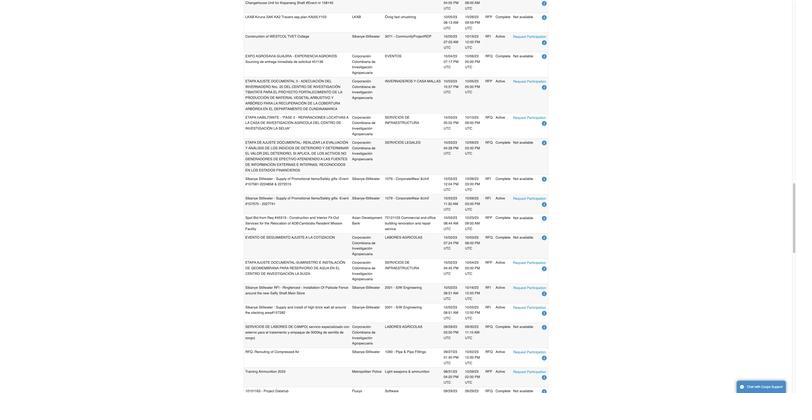 Task type: locate. For each thing, give the bounding box(es) containing it.
rfp right 10/04/23 03:00 pm utc
[[485, 261, 492, 265]]

ajuste inside etapa de ajuste documental- realizar la evaluación y análisis de los indicios de deterioro y determinar el valor del deterioro, si aplica, de los activos no generadores de efectivo atendiendo a las fuentes de información externas e internas, reconocidos en los estados financieros
[[263, 141, 276, 145]]

1 servicios de infraestructura from the top
[[385, 116, 419, 125]]

3 request from the top
[[513, 116, 526, 120]]

04:45
[[444, 267, 452, 271]]

active
[[496, 35, 505, 39], [496, 79, 505, 83], [496, 116, 505, 120], [496, 197, 505, 201], [496, 261, 505, 265], [496, 286, 505, 290], [496, 306, 505, 310], [496, 351, 505, 355], [496, 370, 505, 374]]

utc inside 10/09/23 03:00 pm utc
[[465, 152, 472, 156]]

5 available from the top
[[520, 216, 533, 220]]

10/06/23 up '10/23/23'
[[465, 197, 479, 201]]

am right 08:44
[[453, 222, 458, 226]]

sibanye stillwater - supply of promotional items/safety gifts -event #157581-2224858 & 2272315
[[245, 177, 348, 187]]

participation for 10/05/23 05:00 pm utc
[[527, 80, 546, 84]]

1 vertical spatial event
[[340, 197, 349, 201]]

2 horizontal spatial &
[[408, 370, 411, 374]]

am inside 10/05/23 07:03 am utc
[[453, 40, 458, 44]]

stillwater inside sibanye stillwater : supply and install of high brick wall all around the stacking area#157282
[[259, 306, 273, 310]]

1 horizontal spatial en
[[263, 107, 268, 111]]

09:00 inside 10/10/23 09:00 pm utc
[[465, 121, 474, 125]]

10/23/23 09:00 am utc
[[465, 216, 480, 231]]

colombiana for etapa ajuste documental ii - adecuación del invernadero nro. 20 del centro de investigación tibaitatá para el proyecto fortalecimiento de la producción de material vegetal arbustivo y arbóreo para la recuperación de la cobertura arbórea en el departamento de cundinamarca
[[352, 85, 371, 89]]

10/05/23 up 08:13
[[444, 15, 457, 19]]

sibanye- for sibanye stillwater - supply of promotional items/safety gifts -event #157581-2224858 & 2272315
[[352, 177, 366, 181]]

sibanye inside sibanye stillwater : supply and install of high brick wall all around the stacking area#157282
[[245, 306, 258, 310]]

rfq for 10/03/23 08:00 pm utc
[[485, 236, 493, 240]]

1 vertical spatial infraestructura
[[385, 267, 419, 271]]

agricolas up 1090 - pipe & pipe fittings
[[402, 326, 422, 330]]

4 not available from the top
[[513, 177, 533, 181]]

utc right 10/04/23 07:17 pm utc
[[465, 65, 472, 69]]

etapa ajuste documental-suministro e instalación de geomembrana para reservorio de agua en el centro de investigación la suiza
[[245, 261, 345, 276]]

0 vertical spatial the
[[265, 222, 269, 226]]

a left las
[[321, 157, 323, 161]]

2 10/06/23 03:00 pm utc from the top
[[465, 197, 480, 212]]

training
[[245, 370, 258, 374]]

10/06/23 right '10/03/23 12:04 pm utc'
[[465, 177, 479, 181]]

2 supply from the top
[[276, 197, 287, 201]]

1 vertical spatial 08:51
[[444, 311, 452, 315]]

event
[[340, 177, 348, 181], [340, 197, 349, 201]]

utc down 08:44
[[444, 227, 451, 231]]

6 not from the top
[[513, 236, 519, 240]]

the left new
[[257, 292, 262, 296]]

etapa inside etapa habilitante - "fase 2 - reparaciones locativas a la casa de investigación agricola del centro de investigación la selva"
[[245, 116, 256, 120]]

gifts
[[331, 177, 337, 181], [331, 197, 338, 201]]

"fase
[[282, 116, 292, 120]]

8 request participation button from the top
[[513, 350, 546, 356]]

geomembrana
[[251, 267, 279, 271]]

of inside sibanye stillwater - supply of promotional items/safety gifts -event #157570 - 2227741
[[288, 197, 291, 201]]

investigación for expo agrosavia guajira - experiencia agrokids sourcing de entrega inmediata de solicitud 451136
[[352, 65, 372, 69]]

agropecuaria for etapa ajuste documental-suministro e instalación de geomembrana para reservorio de agua en el centro de investigación la suiza
[[352, 278, 373, 282]]

5 corporación from the top
[[352, 236, 371, 240]]

a inside etapa habilitante - "fase 2 - reparaciones locativas a la casa de investigación agricola del centro de investigación la selva"
[[346, 116, 349, 120]]

6 available from the top
[[520, 236, 533, 240]]

utc right '10/03/23 12:04 pm utc'
[[465, 188, 472, 192]]

1 vertical spatial 10/02/23 08:51 am utc
[[444, 306, 458, 321]]

tibaitatá
[[245, 90, 262, 94]]

09:00 down '10/23/23'
[[465, 222, 474, 226]]

6 request from the top
[[513, 287, 526, 291]]

pm right 08:00
[[475, 241, 480, 246]]

5 request participation button from the top
[[513, 261, 546, 266]]

sibanye for sibanye stillwater - supply of promotional items/safety gifts -event #157570 - 2227741
[[245, 197, 258, 201]]

10/05/23 for 08:13
[[444, 15, 457, 19]]

complete for 10/09/23 03:00 pm utc
[[496, 141, 511, 145]]

9 participation from the top
[[527, 371, 546, 375]]

1 vertical spatial corporatewear
[[396, 197, 420, 201]]

ajuste up geomembrana
[[257, 261, 270, 265]]

7 request participation button from the top
[[513, 305, 546, 311]]

utc inside 10/23/23 09:00 am utc
[[465, 227, 472, 231]]

2 engineering from the top
[[403, 306, 422, 310]]

1 corporación colombiana de investigación agropecuaria from the top
[[352, 54, 375, 75]]

10/26/23
[[465, 15, 479, 19]]

sibanye- for construction of westcol tvet college
[[352, 35, 366, 39]]

a
[[346, 116, 349, 120], [321, 157, 323, 161], [306, 236, 308, 240]]

4 rfq from the top
[[485, 236, 493, 240]]

los down información
[[251, 169, 258, 173]]

10/05/23 for 05:00
[[465, 79, 479, 83]]

12:00 down '10/19/23'
[[465, 40, 474, 44]]

colombiana for evento de seguimiento  ajuste a la cotizacion
[[352, 241, 371, 246]]

1 sibanye from the top
[[245, 177, 258, 181]]

pm inside 10/04/23 03:00 pm utc
[[475, 267, 480, 271]]

utc down the 07:24 at the right of the page
[[444, 247, 451, 251]]

rfp for 10/26/23 09:59 pm utc
[[485, 15, 492, 19]]

sibanye inside sibanye stillwater - supply of promotional items/safety gifts -event #157570 - 2227741
[[245, 197, 258, 201]]

not available for 10/03/23 08:00 pm utc
[[513, 236, 533, 240]]

sibanye- for rfq: rerouting of compressed air
[[352, 351, 366, 355]]

compressed
[[274, 351, 294, 355]]

10/05/23 inside 10/05/23 12:00 pm utc
[[465, 306, 479, 310]]

1 vertical spatial 2001
[[385, 306, 393, 310]]

12:00 inside 10/05/23 12:00 pm utc
[[465, 311, 474, 315]]

casa down arbórea
[[250, 121, 260, 125]]

complete
[[496, 15, 511, 19], [496, 54, 511, 58], [496, 141, 511, 145], [496, 177, 511, 181], [496, 216, 511, 220], [496, 236, 511, 240], [496, 326, 511, 330], [496, 390, 511, 394]]

utc up 10/16/23
[[465, 272, 472, 276]]

centro down geomembrana
[[245, 272, 260, 276]]

utc inside 10/04/23 03:00 pm utc
[[465, 272, 472, 276]]

10/03/23 up 11:30
[[444, 197, 457, 201]]

not for 10/09/23 03:00 pm utc
[[513, 141, 519, 145]]

the inside sibanye stillwater rfi - ringfenced - installation of paliside fence around the new saffy shaft main store
[[257, 292, 262, 296]]

etapa for etapa ajuste documental-suministro e instalación de geomembrana para reservorio de agua en el centro de investigación la suiza
[[245, 261, 256, 265]]

10/05/23 up "07:03"
[[444, 35, 457, 39]]

utc down '04:28'
[[444, 152, 451, 156]]

servicios for etapa de ajuste documental- realizar la evaluación y análisis de los indicios de deterioro y determinar el valor del deterioro, si aplica, de los activos no generadores de efectivo atendiendo a las fuentes de información externas e internas, reconocidos en los estados financieros
[[385, 141, 404, 145]]

10/02/23 for 10/16/23
[[444, 286, 457, 290]]

am inside 10/03/23 11:30 am utc
[[453, 202, 458, 206]]

documental- up indicios
[[277, 141, 302, 145]]

1 supply from the top
[[276, 177, 287, 181]]

labores
[[385, 236, 401, 240], [271, 326, 287, 330], [385, 326, 401, 330]]

10/02/23 up the 07:24 at the right of the page
[[444, 236, 457, 240]]

of left high
[[304, 306, 307, 310]]

utc down the 03:50
[[444, 337, 451, 341]]

10/02/23 down 10/02/23 04:45 pm utc
[[444, 286, 457, 290]]

7 investigación from the top
[[352, 337, 372, 341]]

2 vertical spatial los
[[251, 169, 258, 173]]

6 participation from the top
[[527, 287, 546, 291]]

infraestructura for 05:02
[[385, 121, 419, 125]]

2 s/w from the top
[[396, 306, 402, 310]]

1 engineering from the top
[[403, 286, 422, 290]]

construction up adb cambodia
[[289, 216, 309, 220]]

supply inside sibanye stillwater - supply of promotional items/safety gifts -event #157581-2224858 & 2272315
[[276, 177, 287, 181]]

08/31/23 04:20 pm utc
[[444, 370, 459, 385]]

- inside etapa ajuste documental ii - adecuación del invernadero nro. 20 del centro de investigación tibaitatá para el proyecto fortalecimiento de la producción de material vegetal arbustivo y arbóreo para la recuperación de la cobertura arbórea en el departamento de cundinamarca
[[299, 79, 300, 83]]

1 &unif from the top
[[420, 177, 429, 181]]

1 available from the top
[[520, 15, 533, 19]]

relocation
[[270, 222, 287, 226]]

2 vertical spatial a
[[306, 236, 308, 240]]

1 vertical spatial gifts
[[331, 197, 338, 201]]

2 horizontal spatial los
[[317, 152, 324, 156]]

1 horizontal spatial construction
[[289, 216, 309, 220]]

0 vertical spatial s/w
[[396, 286, 402, 290]]

3 not available from the top
[[513, 141, 533, 145]]

gifts for items/safety
[[331, 177, 337, 181]]

1 05:00 from the top
[[465, 60, 474, 64]]

6 rfq from the top
[[485, 351, 493, 355]]

pm down 10/19/23 12:00 pm utc
[[475, 60, 480, 64]]

10/03/23 inside 10/03/23 04:28 pm utc
[[444, 141, 457, 145]]

sibanye down geomembrana
[[245, 286, 258, 290]]

1 vertical spatial engineering
[[403, 306, 422, 310]]

request participation button for 10/19/23 12:00 pm utc
[[513, 34, 546, 40]]

12:00 inside 10/02/23 12:00 pm utc
[[465, 356, 474, 360]]

lkab
[[245, 15, 254, 19], [352, 15, 361, 19]]

around right all
[[335, 306, 346, 310]]

09/29/23 inside 09/29/23 03:50 pm utc
[[444, 326, 457, 330]]

of inside the spot bid from req #45319 - construction and interior fit-out services for the relocation of adb cambodia resident mission facility
[[288, 222, 291, 226]]

1 vertical spatial 09:00
[[465, 222, 474, 226]]

9 request participation button from the top
[[513, 370, 546, 375]]

am inside 10/03/23 08:44 am utc
[[453, 222, 458, 226]]

10/04/23 down 10/03/23 08:00 pm utc
[[465, 261, 479, 265]]

available for 10/23/23 09:00 am utc
[[520, 216, 533, 220]]

08:51 for 10/16/23
[[444, 292, 452, 296]]

1 horizontal spatial a
[[321, 157, 323, 161]]

1079 - corporatewear &unif
[[385, 177, 429, 181], [385, 197, 429, 201]]

08:51
[[444, 292, 452, 296], [444, 311, 452, 315]]

del up "generadores"
[[263, 152, 270, 156]]

0 horizontal spatial around
[[245, 292, 256, 296]]

1 horizontal spatial the
[[257, 292, 262, 296]]

y left análisis
[[245, 146, 248, 150]]

10/02/23 up 04:45
[[444, 261, 457, 265]]

reparaciones
[[298, 116, 326, 120]]

10/05/23 inside 10/05/23 08:13 am utc
[[444, 15, 457, 19]]

0 vertical spatial agricolas
[[402, 236, 422, 240]]

pm inside 10/09/23 03:00 pm utc
[[475, 146, 480, 150]]

10/10/23
[[465, 116, 479, 120]]

y up las
[[322, 146, 325, 150]]

sibanye-stillwater for rfq: rerouting of compressed air
[[352, 351, 380, 355]]

rfp for 10/04/23 03:00 pm utc
[[485, 261, 492, 265]]

10/02/23 left 10/05/23 12:00 pm utc
[[444, 306, 457, 310]]

2001
[[385, 286, 393, 290], [385, 306, 393, 310]]

2 12:00 from the top
[[465, 292, 474, 296]]

rfq for 10/09/23 03:00 pm utc
[[485, 141, 493, 145]]

internas,
[[300, 163, 318, 167]]

utc right 10/03/23 10:57 pm utc
[[465, 90, 472, 94]]

2 vertical spatial 10/06/23
[[465, 197, 479, 201]]

y right invernaderos
[[414, 79, 416, 83]]

2 active from the top
[[496, 79, 505, 83]]

around inside sibanye stillwater rfi - ringfenced - installation of paliside fence around the new saffy shaft main store
[[245, 292, 256, 296]]

10/03/23 inside 10/03/23 11:30 am utc
[[444, 197, 457, 201]]

supply up 2272315
[[276, 177, 287, 181]]

1 vertical spatial documental-
[[271, 261, 296, 265]]

2 vertical spatial para
[[280, 267, 289, 271]]

e inside etapa ajuste documental-suministro e instalación de geomembrana para reservorio de agua en el centro de investigación la suiza
[[319, 261, 321, 265]]

corporación colombiana de investigación agropecuaria for evento de seguimiento  ajuste a la cotizacion
[[352, 236, 375, 257]]

10/09/23 down 10/10/23 09:00 pm utc
[[465, 141, 479, 145]]

pm right 04:45
[[453, 267, 459, 271]]

pm down 10/26/23
[[475, 21, 480, 25]]

1 horizontal spatial los
[[271, 146, 278, 150]]

10/02/23 inside 10/02/23 04:45 pm utc
[[444, 261, 457, 265]]

0 vertical spatial around
[[245, 292, 256, 296]]

6 corporación from the top
[[352, 261, 371, 265]]

10/05/23 for 07:03
[[444, 35, 457, 39]]

especializado
[[322, 326, 343, 330]]

09/29/23
[[444, 326, 457, 330], [444, 390, 459, 394], [465, 390, 480, 394]]

07:03
[[444, 40, 452, 44]]

0 vertical spatial 05:00
[[465, 60, 474, 64]]

complete for 10/06/23 03:00 pm utc
[[496, 177, 511, 181]]

3 12:00 from the top
[[465, 311, 474, 315]]

la down arbórea
[[245, 121, 249, 125]]

deterioro
[[301, 146, 322, 150]]

participation for 10/19/23 12:00 pm utc
[[527, 35, 546, 39]]

3 active from the top
[[496, 116, 505, 120]]

request for 10/05/23 12:00 pm utc
[[513, 306, 526, 310]]

2 corporatewear from the top
[[396, 197, 420, 201]]

2001 for sibanye stillwater rfi - ringfenced - installation of paliside fence around the new saffy shaft main store
[[385, 286, 393, 290]]

12:00 for 10/02/23
[[465, 356, 474, 360]]

03:00 for 10/02/23 04:45 pm utc
[[465, 267, 474, 271]]

2 1079 - corporatewear &unif from the top
[[385, 197, 429, 201]]

05:00 inside 10/06/23 05:00 pm utc
[[465, 60, 474, 64]]

2 horizontal spatial en
[[330, 267, 335, 271]]

request participation button for 10/02/23 12:00 pm utc
[[513, 350, 546, 356]]

weapons
[[393, 370, 407, 374]]

1 vertical spatial around
[[335, 306, 346, 310]]

0 vertical spatial documental-
[[277, 141, 302, 145]]

utc down '10/19/23'
[[465, 46, 472, 50]]

1 horizontal spatial pipe
[[407, 351, 414, 355]]

10/06/23 for 10/04/23 07:17 pm utc
[[465, 54, 479, 58]]

pm down 09/27/23
[[453, 356, 459, 360]]

4 03:00 from the top
[[465, 267, 474, 271]]

10/02/23 inside 10/02/23 12:00 pm utc
[[465, 351, 479, 355]]

servicios
[[385, 116, 404, 120], [385, 141, 404, 145], [385, 261, 404, 265], [245, 326, 264, 330]]

6 complete from the top
[[496, 236, 511, 240]]

rfp for 10/05/23 05:00 pm utc
[[485, 79, 492, 83]]

1 horizontal spatial centro
[[292, 85, 306, 89]]

08:44
[[444, 222, 452, 226]]

corporación colombiana de investigación agropecuaria for expo agrosavia guajira - experiencia agrokids sourcing de entrega inmediata de solicitud 451136
[[352, 54, 375, 75]]

7 active from the top
[[496, 306, 505, 310]]

2 rfq from the top
[[485, 116, 493, 120]]

05:00
[[465, 60, 474, 64], [465, 85, 474, 89]]

0 vertical spatial 1079
[[385, 177, 393, 181]]

rfp right 10/09/23 02:00 pm utc
[[485, 370, 492, 374]]

request participation button
[[513, 34, 546, 40], [513, 79, 546, 84], [513, 115, 546, 121], [513, 196, 546, 202], [513, 261, 546, 266], [513, 286, 546, 291], [513, 305, 546, 311], [513, 350, 546, 356], [513, 370, 546, 375]]

0 vertical spatial e
[[296, 163, 299, 167]]

3 not from the top
[[513, 141, 519, 145]]

3 complete from the top
[[496, 141, 511, 145]]

paliside
[[325, 286, 338, 290]]

documental- up reservorio
[[271, 261, 296, 265]]

4 corporación colombiana de investigación agropecuaria from the top
[[352, 141, 375, 161]]

1 horizontal spatial around
[[335, 306, 346, 310]]

la down reservorio
[[295, 272, 299, 276]]

chat
[[747, 386, 754, 390]]

pm down 10/10/23 09:00 pm utc
[[475, 146, 480, 150]]

promotional
[[291, 177, 310, 181], [291, 197, 310, 201]]

1079 - corporatewear &unif for 10/03/23 11:30 am utc
[[385, 197, 429, 201]]

4 request from the top
[[513, 197, 526, 201]]

3 participation from the top
[[527, 116, 546, 120]]

sibanye- for sibanye stillwater : supply and install of high brick wall all around the stacking area#157282
[[352, 306, 366, 310]]

10/03/23 up 08:00
[[465, 236, 479, 240]]

bid
[[253, 216, 258, 220]]

supply down 2272315
[[276, 197, 287, 201]]

pm down 10/06/23 05:00 pm utc
[[475, 85, 480, 89]]

2 2001 from the top
[[385, 306, 393, 310]]

sibanye-stillwater for sibanye stillwater rfi - ringfenced - installation of paliside fence around the new saffy shaft main store
[[352, 286, 380, 290]]

2 sibanye- from the top
[[352, 177, 366, 181]]

1 vertical spatial &unif
[[420, 197, 429, 201]]

corporación colombiana de investigación agropecuaria
[[352, 54, 375, 75], [352, 79, 375, 100], [352, 116, 375, 136], [352, 141, 375, 161], [352, 236, 375, 257], [352, 261, 375, 282], [352, 326, 375, 346]]

10/09/23 02:00 pm utc
[[465, 370, 480, 385]]

5 rfq from the top
[[485, 326, 493, 330]]

investigación down geomembrana
[[267, 272, 294, 276]]

10/03/23 up '04:28'
[[444, 141, 457, 145]]

0 horizontal spatial los
[[251, 169, 258, 173]]

with
[[755, 386, 760, 390]]

2 etapa from the top
[[245, 116, 256, 120]]

10/09/23 inside 10/09/23 03:00 pm utc
[[465, 141, 479, 145]]

1 vertical spatial promotional
[[291, 197, 310, 201]]

2 horizontal spatial the
[[265, 222, 269, 226]]

7 colombiana from the top
[[352, 331, 371, 335]]

etapa down arbórea
[[245, 116, 256, 120]]

etapa inside etapa ajuste documental ii - adecuación del invernadero nro. 20 del centro de investigación tibaitatá para el proyecto fortalecimiento de la producción de material vegetal arbustivo y arbóreo para la recuperación de la cobertura arbórea en el departamento de cundinamarca
[[245, 79, 256, 83]]

&unif for 10/03/23 11:30 am utc
[[420, 197, 429, 201]]

7 not from the top
[[513, 326, 519, 330]]

around inside sibanye stillwater : supply and install of high brick wall all around the stacking area#157282
[[335, 306, 346, 310]]

0 vertical spatial 08:51
[[444, 292, 452, 296]]

1090
[[385, 351, 393, 355]]

1 lkab from the left
[[245, 15, 254, 19]]

2 08:51 from the top
[[444, 311, 452, 315]]

etapa ajuste documental ii - adecuación del invernadero nro. 20 del centro de investigación tibaitatá para el proyecto fortalecimiento de la producción de material vegetal arbustivo y arbóreo para la recuperación de la cobertura arbórea en el departamento de cundinamarca
[[245, 79, 342, 111]]

investigación for etapa ajuste documental-suministro e instalación de geomembrana para reservorio de agua en el centro de investigación la suiza
[[352, 272, 372, 276]]

request participation button for 10/16/23 12:00 pm utc
[[513, 286, 546, 291]]

0 horizontal spatial e
[[296, 163, 299, 167]]

0 vertical spatial centro
[[292, 85, 306, 89]]

sourcing
[[245, 60, 259, 64]]

0 vertical spatial promotional
[[291, 177, 310, 181]]

labores for servicios de labores de campo( servicio especializado con externo para el tratamiento y empaque  de 3000kg de semilla de sorgo)
[[385, 326, 401, 330]]

available for 10/09/23 03:00 pm utc
[[520, 141, 533, 145]]

labores up tratamiento
[[271, 326, 287, 330]]

promotional for items/safety
[[291, 197, 310, 201]]

2 03:00 from the top
[[465, 183, 474, 187]]

e up agua
[[319, 261, 321, 265]]

2 horizontal spatial a
[[346, 116, 349, 120]]

4 complete from the top
[[496, 177, 511, 181]]

corporación for etapa ajuste documental ii - adecuación del invernadero nro. 20 del centro de investigación tibaitatá para el proyecto fortalecimiento de la producción de material vegetal arbustivo y arbóreo para la recuperación de la cobertura arbórea en el departamento de cundinamarca
[[352, 79, 371, 83]]

del
[[325, 79, 332, 83], [284, 85, 291, 89], [313, 121, 320, 125], [263, 152, 270, 156]]

1 horizontal spatial 10/04/23
[[465, 261, 479, 265]]

utc up 09/30/23
[[465, 317, 472, 321]]

1 10/06/23 from the top
[[465, 54, 479, 58]]

evento
[[245, 236, 260, 240]]

12:00 for 10/19/23
[[465, 40, 474, 44]]

request participation for 10/05/23 12:00 pm utc
[[513, 306, 546, 310]]

1 vertical spatial centro
[[321, 121, 335, 125]]

09:00 inside 10/23/23 09:00 am utc
[[465, 222, 474, 226]]

items/safety
[[311, 197, 330, 201]]

request participation for 10/05/23 05:00 pm utc
[[513, 80, 546, 84]]

2 vertical spatial the
[[245, 311, 250, 315]]

centro down ii
[[292, 85, 306, 89]]

0 horizontal spatial &
[[275, 183, 277, 187]]

request participation button for 10/05/23 12:00 pm utc
[[513, 305, 546, 311]]

the inside sibanye stillwater : supply and install of high brick wall all around the stacking area#157282
[[245, 311, 250, 315]]

01:40
[[444, 356, 452, 360]]

corporación for etapa de ajuste documental- realizar la evaluación y análisis de los indicios de deterioro y determinar el valor del deterioro, si aplica, de los activos no generadores de efectivo atendiendo a las fuentes de información externas e internas, reconocidos en los estados financieros
[[352, 141, 371, 145]]

am for 10/06/23
[[453, 202, 458, 206]]

09/29/23 up the 03:50
[[444, 326, 457, 330]]

1 vertical spatial los
[[317, 152, 324, 156]]

1 promotional from the top
[[291, 177, 310, 181]]

investigación
[[352, 65, 372, 69], [352, 90, 372, 94], [352, 127, 372, 131], [352, 152, 372, 156], [352, 247, 372, 251], [352, 272, 372, 276], [352, 337, 372, 341]]

2 vertical spatial supply
[[276, 306, 286, 310]]

utc down 10/10/23
[[465, 127, 472, 131]]

1 vertical spatial the
[[257, 292, 262, 296]]

1 horizontal spatial e
[[319, 261, 321, 265]]

1 vertical spatial labores agricolas
[[385, 326, 422, 330]]

1 vertical spatial para
[[264, 102, 273, 106]]

utc down 07:17
[[444, 65, 451, 69]]

pm inside 10/03/23 04:28 pm utc
[[453, 146, 459, 150]]

supply inside sibanye stillwater - supply of promotional items/safety gifts -event #157570 - 2227741
[[276, 197, 287, 201]]

labores up the 1090
[[385, 326, 401, 330]]

1 vertical spatial &
[[404, 351, 406, 355]]

complete for 10/23/23 09:00 am utc
[[496, 216, 511, 220]]

lkab for lkab kiruna sak ka2 travers sep.plan ka00ly103
[[245, 15, 254, 19]]

am inside 10/23/23 09:00 am utc
[[475, 222, 480, 226]]

rfq for 10/10/23 09:00 pm utc
[[485, 116, 493, 120]]

3 available from the top
[[520, 141, 533, 145]]

3 corporación colombiana de investigación agropecuaria from the top
[[352, 116, 375, 136]]

2 complete from the top
[[496, 54, 511, 58]]

5 request from the top
[[513, 261, 526, 265]]

rfi for sibanye stillwater - supply of promotional items/safety gifts -event #157581-2224858 & 2272315
[[485, 177, 491, 181]]

rfq for 10/06/23 05:00 pm utc
[[485, 54, 493, 58]]

documental-
[[277, 141, 302, 145], [271, 261, 296, 265]]

2 2001 - s/w  engineering from the top
[[385, 306, 422, 310]]

la inside etapa de ajuste documental- realizar la evaluación y análisis de los indicios de deterioro y determinar el valor del deterioro, si aplica, de los activos no generadores de efectivo atendiendo a las fuentes de información externas e internas, reconocidos en los estados financieros
[[321, 141, 325, 145]]

1 vertical spatial agricolas
[[402, 326, 422, 330]]

expo
[[245, 54, 255, 58]]

5 not from the top
[[513, 216, 519, 220]]

promotional inside sibanye stillwater - supply of promotional items/safety gifts -event #157570 - 2227741
[[291, 197, 310, 201]]

s/w
[[396, 286, 402, 290], [396, 306, 402, 310]]

2 infraestructura from the top
[[385, 267, 419, 271]]

of inside sibanye stillwater : supply and install of high brick wall all around the stacking area#157282
[[304, 306, 307, 310]]

sibanye-
[[352, 35, 366, 39], [352, 177, 366, 181], [352, 197, 366, 201], [352, 286, 366, 290], [352, 306, 366, 310], [352, 351, 366, 355]]

development
[[362, 216, 382, 220]]

1 vertical spatial 1079 - corporatewear &unif
[[385, 197, 429, 201]]

6 active from the top
[[496, 286, 505, 290]]

1 vertical spatial 1079
[[385, 197, 393, 201]]

utc down 04:20
[[444, 381, 451, 385]]

legales
[[405, 141, 421, 145]]

0 horizontal spatial centro
[[245, 272, 260, 276]]

pm right the 03:50
[[453, 331, 459, 335]]

1 vertical spatial 10/04/23
[[465, 261, 479, 265]]

03:00 inside 10/09/23 03:00 pm utc
[[465, 146, 474, 150]]

0 horizontal spatial the
[[245, 311, 250, 315]]

1 09:00 from the top
[[465, 121, 474, 125]]

1 vertical spatial 2001 - s/w  engineering
[[385, 306, 422, 310]]

el inside etapa de ajuste documental- realizar la evaluación y análisis de los indicios de deterioro y determinar el valor del deterioro, si aplica, de los activos no generadores de efectivo atendiendo a las fuentes de información externas e internas, reconocidos en los estados financieros
[[245, 152, 250, 156]]

sibanye stillwater - supply of promotional items/safety gifts -event #157570 - 2227741
[[245, 197, 349, 206]]

2 corporación colombiana de investigación agropecuaria from the top
[[352, 79, 375, 100]]

10/06/23 inside 10/06/23 05:00 pm utc
[[465, 54, 479, 58]]

0 horizontal spatial lkab
[[245, 15, 254, 19]]

gifts inside sibanye stillwater - supply of promotional items/safety gifts -event #157570 - 2227741
[[331, 197, 338, 201]]

request participation for 10/04/23 03:00 pm utc
[[513, 261, 546, 265]]

0 vertical spatial 10/06/23
[[465, 54, 479, 58]]

sibanye stillwater rfi - ringfenced - installation of paliside fence around the new saffy shaft main store
[[245, 286, 348, 296]]

asian
[[352, 216, 361, 220]]

5 complete from the top
[[496, 216, 511, 220]]

0 vertical spatial gifts
[[331, 177, 337, 181]]

pm down 10/10/23
[[475, 121, 480, 125]]

10/03/23 for 10:57
[[444, 79, 457, 83]]

communityprojectrdp
[[396, 35, 432, 39]]

4 sibanye- from the top
[[352, 286, 366, 290]]

1 participation from the top
[[527, 35, 546, 39]]

pm down 10/16/23
[[475, 292, 480, 296]]

active for 10/05/23 12:00 pm utc
[[496, 306, 505, 310]]

0 vertical spatial construction
[[245, 35, 265, 39]]

05:00 right 10/03/23 10:57 pm utc
[[465, 85, 474, 89]]

metropolitan
[[352, 370, 371, 374]]

2 vertical spatial &
[[408, 370, 411, 374]]

servicios for etapa habilitante - "fase 2 - reparaciones locativas a la casa de investigación agricola del centro de investigación la selva"
[[385, 116, 404, 120]]

spot
[[245, 216, 252, 220]]

2 lkab from the left
[[352, 15, 361, 19]]

1 vertical spatial en
[[245, 169, 250, 173]]

1 horizontal spatial casa
[[417, 79, 426, 83]]

& left 2272315
[[275, 183, 277, 187]]

1 vertical spatial 10/06/23
[[465, 177, 479, 181]]

participation for 10/06/23 03:00 pm utc
[[527, 197, 546, 201]]

10/04/23 up 07:17
[[444, 54, 457, 58]]

1 vertical spatial 10/06/23 03:00 pm utc
[[465, 197, 480, 212]]

pm inside 08/31/23 04:20 pm utc
[[453, 376, 459, 380]]

10/04/23 inside 10/04/23 07:17 pm utc
[[444, 54, 457, 58]]

2 09:00 from the top
[[465, 222, 474, 226]]

0 vertical spatial &
[[275, 183, 277, 187]]

el inside etapa ajuste documental-suministro e instalación de geomembrana para reservorio de agua en el centro de investigación la suiza
[[336, 267, 340, 271]]

0 vertical spatial engineering
[[403, 286, 422, 290]]

10/03/23 up 10:57
[[444, 79, 457, 83]]

rfq
[[485, 54, 493, 58], [485, 116, 493, 120], [485, 141, 493, 145], [485, 236, 493, 240], [485, 326, 493, 330], [485, 351, 493, 355], [485, 390, 493, 394]]

rfi
[[485, 35, 491, 39], [485, 177, 491, 181], [485, 197, 491, 201], [274, 286, 280, 290], [485, 286, 491, 290], [485, 306, 491, 310]]

0 vertical spatial supply
[[276, 177, 287, 181]]

0 vertical spatial 2001 - s/w  engineering
[[385, 286, 422, 290]]

of down 2272315
[[288, 197, 291, 201]]

1 agropecuaria from the top
[[352, 71, 373, 75]]

4 sibanye from the top
[[245, 306, 258, 310]]

10/06/23 05:00 pm utc
[[465, 54, 480, 69]]

2 rfp from the top
[[485, 79, 492, 83]]

infraestructura for 04:45
[[385, 267, 419, 271]]

2 sibanye-stillwater from the top
[[352, 177, 380, 181]]

3 corporación from the top
[[352, 116, 371, 120]]

2272315
[[278, 183, 291, 187]]

03:00 right 10/02/23 04:45 pm utc
[[465, 267, 474, 271]]

colombiana for etapa habilitante - "fase 2 - reparaciones locativas a la casa de investigación agricola del centro de investigación la selva"
[[352, 121, 371, 125]]

am right 08:13
[[453, 21, 458, 25]]

efectivo
[[279, 157, 297, 161]]

0 horizontal spatial pipe
[[396, 351, 403, 355]]

investigación for servicios de labores de campo( servicio especializado con externo para el tratamiento y empaque  de 3000kg de semilla de sorgo)
[[352, 337, 372, 341]]

0 horizontal spatial construction
[[245, 35, 265, 39]]

sibanye for sibanye stillwater rfi - ringfenced - installation of paliside fence around the new saffy shaft main store
[[245, 286, 258, 290]]

ajuste up análisis
[[263, 141, 276, 145]]

5 investigación from the top
[[352, 247, 372, 251]]

08:51 left the 10/16/23 12:00 pm utc
[[444, 292, 452, 296]]

etapa for etapa ajuste documental ii - adecuación del invernadero nro. 20 del centro de investigación tibaitatá para el proyecto fortalecimiento de la producción de material vegetal arbustivo y arbóreo para la recuperación de la cobertura arbórea en el departamento de cundinamarca
[[245, 79, 256, 83]]

commercial
[[401, 216, 420, 220]]

10/05/23 inside 10/05/23 05:00 pm utc
[[465, 79, 479, 83]]

3 rfq from the top
[[485, 141, 493, 145]]

1 s/w from the top
[[396, 286, 402, 290]]

pm up '10/23/23'
[[475, 202, 480, 206]]

2 not from the top
[[513, 54, 519, 58]]

event inside sibanye stillwater - supply of promotional items/safety gifts -event #157570 - 2227741
[[340, 197, 349, 201]]

investigación
[[313, 85, 340, 89], [266, 121, 294, 125], [245, 127, 273, 131], [267, 272, 294, 276]]

investigación for etapa habilitante - "fase 2 - reparaciones locativas a la casa de investigación agricola del centro de investigación la selva"
[[352, 127, 372, 131]]

centro inside etapa habilitante - "fase 2 - reparaciones locativas a la casa de investigación agricola del centro de investigación la selva"
[[321, 121, 335, 125]]

construction inside the spot bid from req #45319 - construction and interior fit-out services for the relocation of adb cambodia resident mission facility
[[289, 216, 309, 220]]

pm inside 10/03/23 05:02 pm utc
[[453, 121, 459, 125]]

active for 10/09/23 02:00 pm utc
[[496, 370, 505, 374]]

12:00 inside the 10/16/23 12:00 pm utc
[[465, 292, 474, 296]]

10/03/23 10:57 pm utc
[[444, 79, 459, 94]]

6 investigación from the top
[[352, 272, 372, 276]]

para down nro.
[[263, 90, 272, 94]]

saffy
[[270, 292, 278, 296]]

0 vertical spatial infraestructura
[[385, 121, 419, 125]]

utc down the 12:04
[[444, 188, 451, 192]]

pm inside '10/03/23 12:04 pm utc'
[[453, 183, 459, 187]]

etapa inside etapa ajuste documental-suministro e instalación de geomembrana para reservorio de agua en el centro de investigación la suiza
[[245, 261, 256, 265]]

8 request participation from the top
[[513, 351, 546, 355]]

1 etapa from the top
[[245, 79, 256, 83]]

1 2001 - s/w  engineering from the top
[[385, 286, 422, 290]]

2 sibanye from the top
[[245, 197, 258, 201]]

análisis
[[248, 146, 264, 150]]

rfp right 10/26/23
[[485, 15, 492, 19]]

&
[[275, 183, 277, 187], [404, 351, 406, 355], [408, 370, 411, 374]]

0 vertical spatial 09:00
[[465, 121, 474, 125]]

10/09/23 for 03:00
[[465, 141, 479, 145]]

0 vertical spatial &unif
[[420, 177, 429, 181]]

request participation for 10/16/23 12:00 pm utc
[[513, 287, 546, 291]]

pm inside 10/04/23 07:17 pm utc
[[453, 60, 459, 64]]

investigación up arbustivo
[[313, 85, 340, 89]]

agropecuaria
[[352, 71, 373, 75], [352, 96, 373, 100], [352, 132, 373, 136], [352, 157, 373, 161], [352, 253, 373, 257], [352, 278, 373, 282], [352, 342, 373, 346]]

1 corporación from the top
[[352, 54, 371, 58]]

investigación down habilitante
[[245, 127, 273, 131]]

request participation for 10/09/23 02:00 pm utc
[[513, 371, 546, 375]]

of up 2272315
[[288, 177, 291, 181]]

para down "producción"
[[264, 102, 273, 106]]

0 vertical spatial para
[[263, 90, 272, 94]]

pm inside 10/03/23 08:00 pm utc
[[475, 241, 480, 246]]

am right 11:30
[[453, 202, 458, 206]]

10/09/23 inside 10/09/23 02:00 pm utc
[[465, 370, 479, 374]]

agricolas down '72121103 commercial and office building renovation and repair service'
[[402, 236, 422, 240]]

5 active from the top
[[496, 261, 505, 265]]

3 sibanye-stillwater from the top
[[352, 197, 380, 201]]

ajuste inside etapa ajuste documental ii - adecuación del invernadero nro. 20 del centro de investigación tibaitatá para el proyecto fortalecimiento de la producción de material vegetal arbustivo y arbóreo para la recuperación de la cobertura arbórea en el departamento de cundinamarca
[[257, 79, 270, 83]]

4 investigación from the top
[[352, 152, 372, 156]]

7 agropecuaria from the top
[[352, 342, 373, 346]]

rfi inside sibanye stillwater rfi - ringfenced - installation of paliside fence around the new saffy shaft main store
[[274, 286, 280, 290]]

1079
[[385, 177, 393, 181], [385, 197, 393, 201]]

fluxys
[[352, 390, 362, 394]]

08:00
[[465, 241, 474, 246]]

2 vertical spatial centro
[[245, 272, 260, 276]]

promotional for items/safety
[[291, 177, 310, 181]]

utc inside 10/04/23 07:17 pm utc
[[444, 65, 451, 69]]

& left fittings
[[404, 351, 406, 355]]

promotional inside sibanye stillwater - supply of promotional items/safety gifts -event #157581-2224858 & 2272315
[[291, 177, 310, 181]]

utc down 11:30
[[444, 208, 451, 212]]

etapa up invernadero
[[245, 79, 256, 83]]

0 vertical spatial 10/04/23
[[444, 54, 457, 58]]

pipe right the 1090
[[396, 351, 403, 355]]

am inside 10/05/23 08:13 am utc
[[453, 21, 458, 25]]

utc inside 10/06/23 05:00 pm utc
[[465, 65, 472, 69]]

ringfenced
[[283, 286, 300, 290]]

0 vertical spatial a
[[346, 116, 349, 120]]

1 sibanye-stillwater from the top
[[352, 35, 380, 39]]

04:28
[[444, 146, 452, 150]]

1 vertical spatial construction
[[289, 216, 309, 220]]

of
[[321, 286, 325, 290]]

request participation for 10/10/23 09:00 pm utc
[[513, 116, 546, 120]]

1 complete from the top
[[496, 15, 511, 19]]

0 vertical spatial 10/09/23
[[465, 141, 479, 145]]

not for 10/06/23 03:00 pm utc
[[513, 177, 519, 181]]

2 vertical spatial en
[[330, 267, 335, 271]]

police
[[372, 370, 382, 374]]

05:02
[[444, 121, 452, 125]]

0 vertical spatial en
[[263, 107, 268, 111]]

0 vertical spatial corporatewear
[[396, 177, 420, 181]]

2 horizontal spatial centro
[[321, 121, 335, 125]]

05:00 inside 10/05/23 05:00 pm utc
[[465, 85, 474, 89]]

4 12:00 from the top
[[465, 356, 474, 360]]

0 vertical spatial labores agricolas
[[385, 236, 422, 240]]

generadores
[[245, 157, 272, 161]]

4 request participation from the top
[[513, 197, 546, 201]]

utc inside 10/03/23 04:28 pm utc
[[444, 152, 451, 156]]

03:00 right 10/03/23 04:28 pm utc
[[465, 146, 474, 150]]

utc inside 10/02/23 07:24 pm utc
[[444, 247, 451, 251]]

0 vertical spatial 10/06/23 03:00 pm utc
[[465, 177, 480, 192]]

el up habilitante
[[269, 107, 273, 111]]

1 agricolas from the top
[[402, 236, 422, 240]]

7 participation from the top
[[527, 306, 546, 310]]

not available
[[513, 15, 533, 19], [513, 54, 533, 58], [513, 141, 533, 145], [513, 177, 533, 181], [513, 216, 533, 220], [513, 236, 533, 240], [513, 326, 533, 330]]

available for 10/26/23 09:59 pm utc
[[520, 15, 533, 19]]

training ammunition 2023
[[245, 370, 286, 374]]

participation
[[527, 35, 546, 39], [527, 80, 546, 84], [527, 116, 546, 120], [527, 197, 546, 201], [527, 261, 546, 265], [527, 287, 546, 291], [527, 306, 546, 310], [527, 351, 546, 355], [527, 371, 546, 375]]

1 10/09/23 from the top
[[465, 141, 479, 145]]

0 horizontal spatial en
[[245, 169, 250, 173]]

1 vertical spatial e
[[319, 261, 321, 265]]

1 08:51 from the top
[[444, 292, 452, 296]]

metropolitan police
[[352, 370, 382, 374]]

1 vertical spatial casa
[[250, 121, 260, 125]]

1 vertical spatial servicios de infraestructura
[[385, 261, 419, 271]]

request participation button for 10/05/23 05:00 pm utc
[[513, 79, 546, 84]]

1 vertical spatial 05:00
[[465, 85, 474, 89]]

engineering for 10/05/23 12:00 pm utc
[[403, 306, 422, 310]]



Task type: vqa. For each thing, say whether or not it's contained in the screenshot.
04:28
yes



Task type: describe. For each thing, give the bounding box(es) containing it.
utc inside 09/30/23 11:10 am utc
[[465, 337, 472, 341]]

ka2
[[274, 15, 281, 19]]

am for 10/16/23
[[453, 292, 458, 296]]

10/16/23
[[465, 286, 479, 290]]

del up proyecto
[[284, 85, 291, 89]]

20
[[279, 85, 283, 89]]

rfi for sibanye stillwater - supply of promotional items/safety gifts -event #157570 - 2227741
[[485, 197, 491, 201]]

ii
[[296, 79, 298, 83]]

10/06/23 03:00 pm utc for am
[[465, 197, 480, 212]]

la left selva"
[[274, 127, 278, 131]]

etapa de ajuste documental- realizar la evaluación y análisis de los indicios de deterioro y determinar el valor del deterioro, si aplica, de los activos no generadores de efectivo atendiendo a las fuentes de información externas e internas, reconocidos en los estados financieros
[[245, 141, 349, 173]]

utc up the 03:50
[[444, 317, 451, 321]]

of left westcol
[[266, 35, 269, 39]]

request participation button for 10/09/23 02:00 pm utc
[[513, 370, 546, 375]]

09/27/23 01:40 pm utc
[[444, 351, 459, 366]]

utc inside 10/05/23 05:00 pm utc
[[465, 90, 472, 94]]

fast
[[394, 15, 400, 19]]

active for 10/02/23 12:00 pm utc
[[496, 351, 505, 355]]

07:17
[[444, 60, 452, 64]]

08:51 for 10/05/23
[[444, 311, 452, 315]]

investigación for evento de seguimiento  ajuste a la cotizacion
[[352, 247, 372, 251]]

event for sibanye stillwater - supply of promotional items/safety gifts -event #157570 - 2227741
[[340, 197, 349, 201]]

stillwater inside sibanye stillwater - supply of promotional items/safety gifts -event #157581-2224858 & 2272315
[[259, 177, 273, 181]]

03:00 for 10/03/23 11:30 am utc
[[465, 202, 474, 206]]

övrig
[[385, 15, 393, 19]]

pm inside 10/02/23 04:45 pm utc
[[453, 267, 459, 271]]

corporación colombiana de investigación agropecuaria for servicios de labores de campo( servicio especializado con externo para el tratamiento y empaque  de 3000kg de semilla de sorgo)
[[352, 326, 375, 346]]

a inside etapa de ajuste documental- realizar la evaluación y análisis de los indicios de deterioro y determinar el valor del deterioro, si aplica, de los activos no generadores de efectivo atendiendo a las fuentes de información externas e internas, reconocidos en los estados financieros
[[321, 157, 323, 161]]

pm inside 10/05/23 05:00 pm utc
[[475, 85, 480, 89]]

and inside the spot bid from req #45319 - construction and interior fit-out services for the relocation of adb cambodia resident mission facility
[[310, 216, 316, 220]]

e inside etapa de ajuste documental- realizar la evaluación y análisis de los indicios de deterioro y determinar el valor del deterioro, si aplica, de los activos no generadores de efectivo atendiendo a las fuentes de información externas e internas, reconocidos en los estados financieros
[[296, 163, 299, 167]]

colombiana for etapa ajuste documental-suministro e instalación de geomembrana para reservorio de agua en el centro de investigación la suiza
[[352, 267, 371, 271]]

10/03/23 for 12:04
[[444, 177, 457, 181]]

active for 10/04/23 03:00 pm utc
[[496, 261, 505, 265]]

y inside etapa ajuste documental ii - adecuación del invernadero nro. 20 del centro de investigación tibaitatá para el proyecto fortalecimiento de la producción de material vegetal arbustivo y arbóreo para la recuperación de la cobertura arbórea en el departamento de cundinamarca
[[331, 96, 334, 100]]

utc inside 10/02/23 12:00 pm utc
[[465, 362, 472, 366]]

rfp for 10/09/23 02:00 pm utc
[[485, 370, 492, 374]]

la left cotizacion
[[309, 236, 313, 240]]

habilitante
[[257, 116, 279, 120]]

pm right '10/03/23 12:04 pm utc'
[[475, 183, 480, 187]]

participation for 10/05/23 12:00 pm utc
[[527, 306, 546, 310]]

utc inside 10/05/23 07:03 am utc
[[444, 46, 451, 50]]

pm inside 09/29/23 03:50 pm utc
[[453, 331, 459, 335]]

03:00 for 10/03/23 04:28 pm utc
[[465, 146, 474, 150]]

1079 for sibanye stillwater - supply of promotional items/safety gifts -event #157581-2224858 & 2272315
[[385, 177, 393, 181]]

fortalecimiento
[[299, 90, 331, 94]]

brick
[[315, 306, 323, 310]]

building
[[385, 222, 397, 226]]

rfi for sibanye stillwater : supply and install of high brick wall all around the stacking area#157282
[[485, 306, 491, 310]]

active for 10/05/23 05:00 pm utc
[[496, 79, 505, 83]]

not available for 10/06/23 05:00 pm utc
[[513, 54, 533, 58]]

rfq: rerouting of compressed air
[[245, 351, 299, 355]]

available for 10/03/23 08:00 pm utc
[[520, 236, 533, 240]]

colombiana for expo agrosavia guajira - experiencia agrokids sourcing de entrega inmediata de solicitud 451136
[[352, 60, 371, 64]]

pm inside 10/05/23 12:00 pm utc
[[475, 311, 480, 315]]

the inside the spot bid from req #45319 - construction and interior fit-out services for the relocation of adb cambodia resident mission facility
[[265, 222, 269, 226]]

10/19/23
[[465, 35, 479, 39]]

10/09/23 03:00 pm utc
[[465, 141, 480, 156]]

08:13
[[444, 21, 452, 25]]

interior
[[317, 216, 327, 220]]

utc left the 10/16/23 12:00 pm utc
[[444, 297, 451, 301]]

valor
[[250, 152, 262, 156]]

sibanye-stillwater for sibanye stillwater - supply of promotional items/safety gifts -event #157570 - 2227741
[[352, 197, 380, 201]]

active for 10/06/23 03:00 pm utc
[[496, 197, 505, 201]]

renovation
[[398, 222, 414, 226]]

utc inside 09/27/23 01:40 pm utc
[[444, 362, 451, 366]]

servicios de infraestructura for 05:02
[[385, 116, 419, 125]]

complete for 10/06/23 05:00 pm utc
[[496, 54, 511, 58]]

la down material
[[274, 102, 278, 106]]

repair
[[422, 222, 431, 226]]

centro inside etapa ajuste documental ii - adecuación del invernadero nro. 20 del centro de investigación tibaitatá para el proyecto fortalecimiento de la producción de material vegetal arbustivo y arbóreo para la recuperación de la cobertura arbórea en el departamento de cundinamarca
[[292, 85, 306, 89]]

pm inside the 10/16/23 12:00 pm utc
[[475, 292, 480, 296]]

2001 for sibanye stillwater : supply and install of high brick wall all around the stacking area#157282
[[385, 306, 393, 310]]

10/04/23 03:00 pm utc
[[465, 261, 480, 276]]

utc inside 10/03/23 08:44 am utc
[[444, 227, 451, 231]]

servicios de labores de campo( servicio especializado con externo para el tratamiento y empaque  de 3000kg de semilla de sorgo)
[[245, 326, 349, 341]]

atendiendo
[[297, 157, 320, 161]]

install
[[294, 306, 303, 310]]

sibanye- for sibanye stillwater rfi - ringfenced - installation of paliside fence around the new saffy shaft main store
[[352, 286, 366, 290]]

2 pipe from the left
[[407, 351, 414, 355]]

investigación up selva"
[[266, 121, 294, 125]]

gifts for items/safety
[[331, 197, 338, 201]]

of right rerouting
[[271, 351, 274, 355]]

del inside etapa habilitante - "fase 2 - reparaciones locativas a la casa de investigación agricola del centro de investigación la selva"
[[313, 121, 320, 125]]

inmediata
[[278, 60, 293, 64]]

utc inside 10/02/23 04:45 pm utc
[[444, 272, 451, 276]]

supply for &
[[276, 177, 287, 181]]

utc inside 10/05/23 12:00 pm utc
[[465, 317, 472, 321]]

items/safety
[[311, 177, 330, 181]]

etapa habilitante - "fase 2 - reparaciones locativas a la casa de investigación agricola del centro de investigación la selva"
[[245, 116, 349, 131]]

utc inside 10/03/23 10:57 pm utc
[[444, 90, 451, 94]]

10/10/23 09:00 pm utc
[[465, 116, 480, 131]]

10/06/23 03:00 pm utc for pm
[[465, 177, 480, 192]]

10/02/23 04:45 pm utc
[[444, 261, 459, 276]]

labores agricolas for 10/02/23 07:24 pm utc
[[385, 236, 422, 240]]

del right adecuación
[[325, 79, 332, 83]]

con
[[344, 326, 349, 330]]

la inside etapa ajuste documental-suministro e instalación de geomembrana para reservorio de agua en el centro de investigación la suiza
[[295, 272, 299, 276]]

pm inside 10/02/23 07:24 pm utc
[[453, 241, 459, 246]]

agropecuaria for etapa ajuste documental ii - adecuación del invernadero nro. 20 del centro de investigación tibaitatá para el proyecto fortalecimiento de la producción de material vegetal arbustivo y arbóreo para la recuperación de la cobertura arbórea en el departamento de cundinamarca
[[352, 96, 373, 100]]

09/29/23 down 10/09/23 02:00 pm utc
[[465, 390, 480, 394]]

utc inside 10/10/23 09:00 pm utc
[[465, 127, 472, 131]]

pm inside 10/26/23 09:59 pm utc
[[475, 21, 480, 25]]

utc inside the 10/16/23 12:00 pm utc
[[465, 297, 472, 301]]

11:10
[[465, 331, 474, 335]]

spot bid from req #45319 - construction and interior fit-out services for the relocation of adb cambodia resident mission facility
[[245, 216, 342, 231]]

sibanye- for sibanye stillwater - supply of promotional items/safety gifts -event #157570 - 2227741
[[352, 197, 366, 201]]

utc inside 10/19/23 12:00 pm utc
[[465, 46, 472, 50]]

externas
[[277, 163, 296, 167]]

ammunition
[[259, 370, 277, 374]]

and inside sibanye stillwater : supply and install of high brick wall all around the stacking area#157282
[[287, 306, 293, 310]]

eventos
[[385, 54, 402, 58]]

09:59
[[465, 21, 474, 25]]

utc up '10/23/23'
[[465, 208, 472, 212]]

10/06/23 for 10/03/23 12:04 pm utc
[[465, 177, 479, 181]]

s/w for sibanye stillwater : supply and install of high brick wall all around the stacking area#157282
[[396, 306, 402, 310]]

09/30/23 11:10 am utc
[[465, 326, 480, 341]]

agropecuaria for etapa de ajuste documental- realizar la evaluación y análisis de los indicios de deterioro y determinar el valor del deterioro, si aplica, de los activos no generadores de efectivo atendiendo a las fuentes de información externas e internas, reconocidos en los estados financieros
[[352, 157, 373, 161]]

deterioro,
[[271, 152, 292, 156]]

10/02/23 for 10/04/23
[[444, 261, 457, 265]]

reconocidos
[[319, 163, 346, 167]]

request participation for 10/06/23 03:00 pm utc
[[513, 197, 546, 201]]

para inside etapa ajuste documental-suministro e instalación de geomembrana para reservorio de agua en el centro de investigación la suiza
[[280, 267, 289, 271]]

tratamiento
[[269, 331, 287, 335]]

pm inside 10/03/23 10:57 pm utc
[[453, 85, 459, 89]]

ajuste down the spot bid from req #45319 - construction and interior fit-out services for the relocation of adb cambodia resident mission facility at bottom
[[291, 236, 305, 240]]

agrosavia
[[256, 54, 276, 58]]

office
[[427, 216, 436, 220]]

from
[[259, 216, 266, 220]]

el down nro.
[[273, 90, 278, 94]]

high
[[308, 306, 314, 310]]

not for 10/23/23 09:00 am utc
[[513, 216, 519, 220]]

lkab kiruna sak ka2 travers sep.plan ka00ly103
[[245, 15, 327, 19]]

experiencia
[[295, 54, 318, 58]]

0 horizontal spatial a
[[306, 236, 308, 240]]

pm inside 10/02/23 12:00 pm utc
[[475, 356, 480, 360]]

la up "cobertura"
[[338, 90, 342, 94]]

and left the repair
[[415, 222, 421, 226]]

proyecto
[[278, 90, 298, 94]]

corporación for evento de seguimiento  ajuste a la cotizacion
[[352, 236, 371, 240]]

övrig fast utrustning
[[385, 15, 416, 19]]

rfq:
[[245, 351, 254, 355]]

solicitud
[[298, 60, 311, 64]]

2
[[293, 116, 295, 120]]

- inside expo agrosavia guajira - experiencia agrokids sourcing de entrega inmediata de solicitud 451136
[[293, 54, 294, 58]]

10/03/23 for 11:30
[[444, 197, 457, 201]]

recuperación
[[279, 102, 307, 106]]

reservorio
[[290, 267, 313, 271]]

expo agrosavia guajira - experiencia agrokids sourcing de entrega inmediata de solicitud 451136
[[245, 54, 337, 64]]

empaque
[[291, 331, 305, 335]]

request participation button for 10/04/23 03:00 pm utc
[[513, 261, 546, 266]]

pm inside 09/27/23 01:40 pm utc
[[453, 356, 459, 360]]

utc inside 10/03/23 08:00 pm utc
[[465, 247, 472, 251]]

pm inside 10/09/23 02:00 pm utc
[[475, 376, 480, 380]]

en inside etapa de ajuste documental- realizar la evaluación y análisis de los indicios de deterioro y determinar el valor del deterioro, si aplica, de los activos no generadores de efectivo atendiendo a las fuentes de información externas e internas, reconocidos en los estados financieros
[[245, 169, 250, 173]]

am for 10/26/23
[[453, 21, 458, 25]]

cotizacion
[[314, 236, 335, 240]]

adecuación
[[301, 79, 324, 83]]

estados
[[259, 169, 275, 173]]

1079 - corporatewear &unif for 10/03/23 12:04 pm utc
[[385, 177, 429, 181]]

labores agricolas for 09/29/23 03:50 pm utc
[[385, 326, 422, 330]]

documental- inside etapa de ajuste documental- realizar la evaluación y análisis de los indicios de deterioro y determinar el valor del deterioro, si aplica, de los activos no generadores de efectivo atendiendo a las fuentes de información externas e internas, reconocidos en los estados financieros
[[277, 141, 302, 145]]

10/03/23 for 08:44
[[444, 216, 457, 220]]

am for 10/23/23
[[453, 222, 458, 226]]

casa inside etapa habilitante - "fase 2 - reparaciones locativas a la casa de investigación agricola del centro de investigación la selva"
[[250, 121, 260, 125]]

stacking
[[251, 311, 264, 315]]

out
[[333, 216, 339, 220]]

corporatewear for 10/03/23 12:04 pm utc
[[396, 177, 420, 181]]

utc inside 10/05/23 08:13 am utc
[[444, 26, 451, 30]]

10/03/23 for 05:02
[[444, 116, 457, 120]]

agropecuaria for servicios de labores de campo( servicio especializado con externo para el tratamiento y empaque  de 3000kg de semilla de sorgo)
[[352, 342, 373, 346]]

fence
[[339, 286, 348, 290]]

investigación for etapa ajuste documental ii - adecuación del invernadero nro. 20 del centro de investigación tibaitatá para el proyecto fortalecimiento de la producción de material vegetal arbustivo y arbóreo para la recuperación de la cobertura arbórea en el departamento de cundinamarca
[[352, 90, 372, 94]]

1 pipe from the left
[[396, 351, 403, 355]]

request for 10/19/23 12:00 pm utc
[[513, 35, 526, 39]]

campo(
[[294, 326, 308, 330]]

sibanye-stillwater for sibanye stillwater : supply and install of high brick wall all around the stacking area#157282
[[352, 306, 380, 310]]

08/31/23
[[444, 370, 457, 374]]

all
[[331, 306, 334, 310]]

air
[[295, 351, 299, 355]]

03:50
[[444, 331, 452, 335]]

utc inside 10/09/23 02:00 pm utc
[[465, 381, 472, 385]]

sibanye for sibanye stillwater - supply of promotional items/safety gifts -event #157581-2224858 & 2272315
[[245, 177, 258, 181]]

la down arbustivo
[[313, 102, 318, 106]]

10/26/23 09:59 pm utc
[[465, 15, 480, 30]]

sep.plan
[[294, 15, 307, 19]]

available for 10/06/23 05:00 pm utc
[[520, 54, 533, 58]]

utc inside 08/31/23 04:20 pm utc
[[444, 381, 451, 385]]

coupa
[[761, 386, 771, 390]]

complete for 09/29/23
[[496, 390, 511, 394]]

investigación inside etapa ajuste documental ii - adecuación del invernadero nro. 20 del centro de investigación tibaitatá para el proyecto fortalecimiento de la producción de material vegetal arbustivo y arbóreo para la recuperación de la cobertura arbórea en el departamento de cundinamarca
[[313, 85, 340, 89]]

participation for 10/10/23 09:00 pm utc
[[527, 116, 546, 120]]

supply for the
[[276, 306, 286, 310]]

not available for 10/09/23 03:00 pm utc
[[513, 141, 533, 145]]

available for 09/30/23 11:10 am utc
[[520, 326, 533, 330]]

utc inside 10/03/23 05:02 pm utc
[[444, 127, 451, 131]]

kiruna
[[255, 15, 265, 19]]

2227741
[[262, 202, 275, 206]]

stillwater inside sibanye stillwater rfi - ringfenced - installation of paliside fence around the new saffy shaft main store
[[259, 286, 273, 290]]

for
[[260, 222, 264, 226]]

event for sibanye stillwater - supply of promotional items/safety gifts -event #157581-2224858 & 2272315
[[340, 177, 348, 181]]

09/29/23 down 08/31/23 04:20 pm utc
[[444, 390, 459, 394]]

centro inside etapa ajuste documental-suministro e instalación de geomembrana para reservorio de agua en el centro de investigación la suiza
[[245, 272, 260, 276]]

lkab for lkab
[[352, 15, 361, 19]]

area#157282
[[265, 311, 285, 315]]

participation for 10/16/23 12:00 pm utc
[[527, 287, 546, 291]]

supply for 2227741
[[276, 197, 287, 201]]

documental- inside etapa ajuste documental-suministro e instalación de geomembrana para reservorio de agua en el centro de investigación la suiza
[[271, 261, 296, 265]]

selva"
[[279, 127, 290, 131]]

complete for 10/26/23 09:59 pm utc
[[496, 15, 511, 19]]

and up the repair
[[421, 216, 426, 220]]

pm inside 10/19/23 12:00 pm utc
[[475, 40, 480, 44]]

stillwater inside sibanye stillwater - supply of promotional items/safety gifts -event #157570 - 2227741
[[259, 197, 273, 201]]

rfi for sibanye stillwater rfi - ringfenced - installation of paliside fence around the new saffy shaft main store
[[485, 286, 491, 290]]

0 vertical spatial los
[[271, 146, 278, 150]]

agropecuaria for etapa habilitante - "fase 2 - reparaciones locativas a la casa de investigación agricola del centro de investigación la selva"
[[352, 132, 373, 136]]

investigación inside etapa ajuste documental-suministro e instalación de geomembrana para reservorio de agua en el centro de investigación la suiza
[[267, 272, 294, 276]]

servicios inside servicios de labores de campo( servicio especializado con externo para el tratamiento y empaque  de 3000kg de semilla de sorgo)
[[245, 326, 264, 330]]

10/02/23 08:51 am utc for 10/16/23
[[444, 286, 458, 301]]

utc inside '10/03/23 12:04 pm utc'
[[444, 188, 451, 192]]

agricola
[[294, 121, 312, 125]]

2023
[[278, 370, 286, 374]]

rfq for 10/02/23 12:00 pm utc
[[485, 351, 493, 355]]

ajuste inside etapa ajuste documental-suministro e instalación de geomembrana para reservorio de agua en el centro de investigación la suiza
[[257, 261, 270, 265]]

instalación
[[322, 261, 345, 265]]

pm inside 10/06/23 05:00 pm utc
[[475, 60, 480, 64]]

pm inside 10/10/23 09:00 pm utc
[[475, 121, 480, 125]]

04:20
[[444, 376, 452, 380]]

del inside etapa de ajuste documental- realizar la evaluación y análisis de los indicios de deterioro y determinar el valor del deterioro, si aplica, de los activos no generadores de efectivo atendiendo a las fuentes de información externas e internas, reconocidos en los estados financieros
[[263, 152, 270, 156]]

las
[[324, 157, 330, 161]]

en inside etapa ajuste documental-suministro e instalación de geomembrana para reservorio de agua en el centro de investigación la suiza
[[330, 267, 335, 271]]

72121103 commercial and office building renovation and repair service
[[385, 216, 436, 231]]

utc inside 09/29/23 03:50 pm utc
[[444, 337, 451, 341]]

etapa for etapa de ajuste documental- realizar la evaluación y análisis de los indicios de deterioro y determinar el valor del deterioro, si aplica, de los activos no generadores de efectivo atendiendo a las fuentes de información externas e internas, reconocidos en los estados financieros
[[245, 141, 256, 145]]

westcol
[[270, 35, 287, 39]]

1090 - pipe & pipe fittings
[[385, 351, 426, 355]]

12:00 for 10/05/23
[[465, 311, 474, 315]]

labores inside servicios de labores de campo( servicio especializado con externo para el tratamiento y empaque  de 3000kg de semilla de sorgo)
[[271, 326, 287, 330]]

- inside the spot bid from req #45319 - construction and interior fit-out services for the relocation of adb cambodia resident mission facility
[[287, 216, 288, 220]]

utc inside 10/26/23 09:59 pm utc
[[465, 26, 472, 30]]

not for 09/30/23 11:10 am utc
[[513, 326, 519, 330]]

req
[[267, 216, 274, 220]]

3071
[[385, 35, 393, 39]]

10/16/23 12:00 pm utc
[[465, 286, 480, 301]]

rfq for 09/29/23
[[485, 390, 493, 394]]

corporación for etapa ajuste documental-suministro e instalación de geomembrana para reservorio de agua en el centro de investigación la suiza
[[352, 261, 371, 265]]

resident
[[316, 222, 330, 226]]

am inside 09/30/23 11:10 am utc
[[474, 331, 480, 335]]

1 horizontal spatial &
[[404, 351, 406, 355]]

investigación for etapa de ajuste documental- realizar la evaluación y análisis de los indicios de deterioro y determinar el valor del deterioro, si aplica, de los activos no generadores de efectivo atendiendo a las fuentes de información externas e internas, reconocidos en los estados financieros
[[352, 152, 372, 156]]

10101163 - project datahub
[[245, 390, 289, 394]]

si
[[293, 152, 296, 156]]

of inside sibanye stillwater - supply of promotional items/safety gifts -event #157581-2224858 & 2272315
[[288, 177, 291, 181]]



